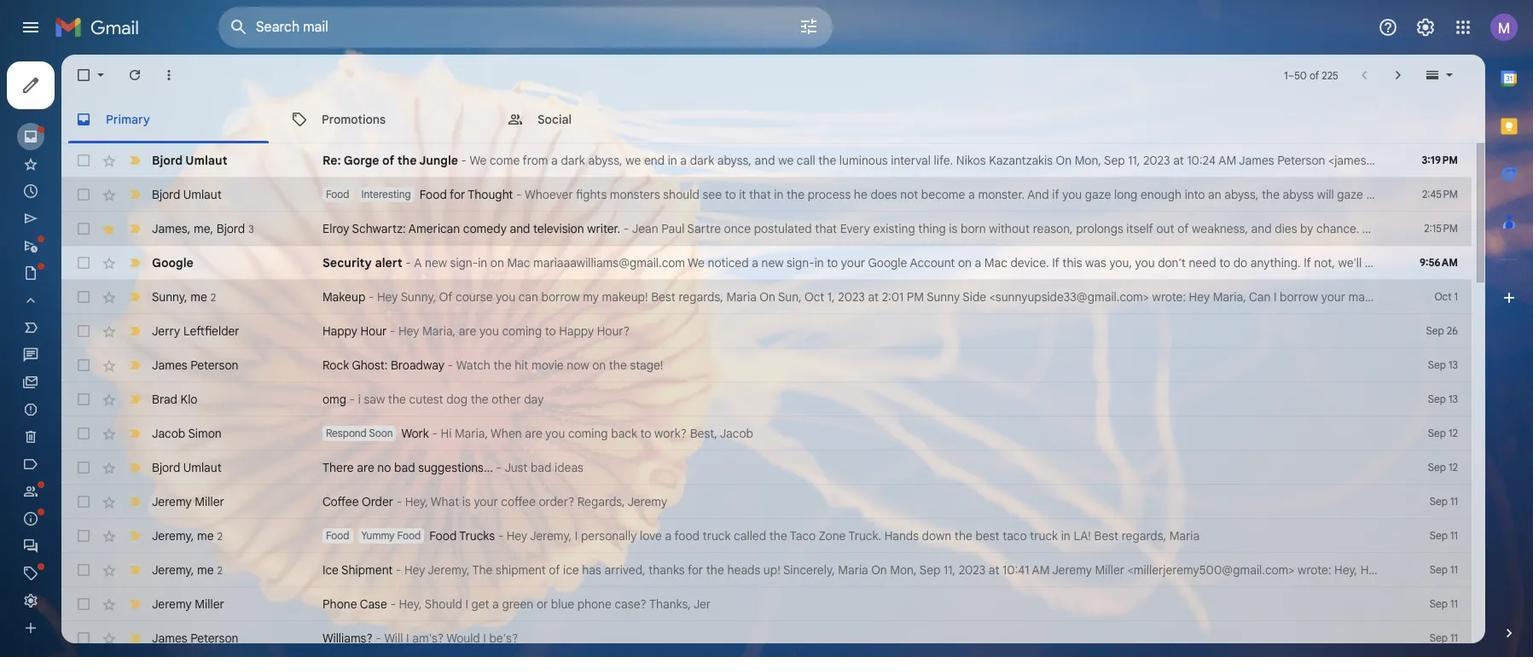 Task type: vqa. For each thing, say whether or not it's contained in the screenshot.
leftmost Oct
yes



Task type: describe. For each thing, give the bounding box(es) containing it.
hour
[[361, 323, 387, 339]]

coffee
[[501, 494, 536, 510]]

11 for jeremy
[[1451, 495, 1459, 508]]

1 bad from the left
[[394, 460, 415, 475]]

ice shipment - hey jeremy, the shipment of ice has arrived, thanks for the heads up! sincerely, maria on mon, sep 11, 2023 at 10:41 am jeremy miller <millerjeremy500@gmail.com> wrote: hey, has the shipment of
[[323, 562, 1470, 578]]

2 bjord umlaut from the top
[[152, 187, 222, 202]]

sep 13 for rock ghost: broadway - watch the hit movie now on the stage!
[[1429, 358, 1459, 371]]

older image
[[1390, 67, 1408, 84]]

can
[[519, 289, 539, 305]]

the left best on the bottom
[[955, 528, 973, 544]]

0 vertical spatial peterson
[[1278, 153, 1326, 168]]

2 horizontal spatial maria
[[1170, 528, 1200, 544]]

main menu image
[[20, 17, 41, 38]]

best
[[976, 528, 1000, 544]]

2 happy from the left
[[559, 323, 594, 339]]

10:41
[[1003, 562, 1030, 578]]

1 50 of 225
[[1285, 69, 1339, 82]]

2 new from the left
[[762, 255, 784, 271]]

the left jungle
[[398, 153, 417, 168]]

television
[[534, 221, 584, 236]]

row containing james
[[61, 212, 1534, 246]]

- left the watch
[[448, 358, 453, 373]]

1 horizontal spatial abyss,
[[718, 153, 752, 168]]

a right end
[[681, 153, 687, 168]]

1 horizontal spatial we
[[688, 255, 705, 271]]

be's?
[[489, 631, 518, 646]]

2 sep 11 from the top
[[1430, 529, 1459, 542]]

sep 11 for jeremy
[[1430, 495, 1459, 508]]

yummy food
[[362, 529, 421, 542]]

0 vertical spatial maria,
[[1213, 289, 1247, 305]]

soon
[[369, 427, 393, 440]]

food down coffee
[[326, 529, 350, 542]]

<sunnyupside33@gmail.com>
[[990, 289, 1150, 305]]

simon
[[188, 426, 222, 441]]

whoever
[[525, 187, 573, 202]]

jer
[[694, 597, 711, 612]]

1 jeremy , me 2 from the top
[[152, 528, 223, 543]]

blue
[[551, 597, 575, 612]]

miller for phone case - hey, should i get a green or blue phone case? thanks, jer
[[195, 597, 224, 612]]

0 horizontal spatial abyss,
[[588, 153, 623, 168]]

me for elroy
[[194, 221, 210, 236]]

work
[[402, 426, 429, 441]]

0 horizontal spatial maria
[[727, 289, 757, 305]]

1 horizontal spatial for
[[688, 562, 703, 578]]

15 row from the top
[[61, 621, 1472, 656]]

0 horizontal spatial is
[[462, 494, 471, 510]]

5 11 from the top
[[1451, 632, 1459, 644]]

refresh image
[[126, 67, 143, 84]]

i right can
[[1274, 289, 1277, 305]]

device.
[[1011, 255, 1050, 271]]

it
[[739, 187, 746, 202]]

sep 26
[[1427, 324, 1459, 337]]

more image
[[160, 67, 178, 84]]

- right case
[[390, 597, 396, 612]]

klo
[[181, 392, 198, 407]]

1 horizontal spatial that
[[815, 221, 837, 236]]

row containing jerry leftfielder
[[61, 314, 1472, 348]]

when
[[491, 426, 522, 441]]

i left get
[[466, 597, 469, 612]]

monster.
[[978, 187, 1025, 202]]

2023 up enough
[[1144, 153, 1171, 168]]

existing
[[874, 221, 916, 236]]

0 horizontal spatial back
[[611, 426, 638, 441]]

secure
[[1415, 255, 1452, 271]]

you right the you,
[[1136, 255, 1155, 271]]

security
[[323, 255, 372, 271]]

the left process
[[787, 187, 805, 202]]

row containing sunny
[[61, 280, 1489, 314]]

13 for omg - i saw the cutest dog the other day
[[1449, 393, 1459, 405]]

love
[[640, 528, 662, 544]]

1 vertical spatial pm
[[907, 289, 924, 305]]

the left taco
[[770, 528, 788, 544]]

0 horizontal spatial for
[[450, 187, 465, 202]]

other
[[492, 392, 521, 407]]

oct 1
[[1435, 290, 1459, 303]]

makeup - hey sunny, of course you can borrow my makeup! best regards, maria on sun, oct 1, 2023 at 2:01 pm sunny side <sunnyupside33@gmail.com> wrote: hey maria, can i borrow your makeup? sincerely, sunny
[[323, 289, 1489, 305]]

would
[[447, 631, 480, 646]]

jerry leftfielder
[[152, 323, 240, 339]]

, for elroy schwartz: american comedy and television writer. - jean paul sartre once postulated that every existing thing is born without reason, prolongs itself out of weakness, and dies by chance. on tue, oct 3, 2023 at 4:13 pm m
[[188, 221, 191, 236]]

la!
[[1074, 528, 1092, 544]]

primary tab
[[61, 96, 276, 143]]

taco
[[790, 528, 816, 544]]

the right has
[[1385, 562, 1403, 578]]

need
[[1189, 255, 1217, 271]]

- left just at left
[[496, 460, 502, 475]]

social tab
[[493, 96, 708, 143]]

to left the it
[[725, 187, 736, 202]]

0 vertical spatial back
[[1367, 187, 1393, 202]]

phone
[[578, 597, 612, 612]]

hey left sunny,
[[377, 289, 398, 305]]

row containing jacob simon
[[61, 417, 1472, 451]]

0 vertical spatial 11,
[[1129, 153, 1141, 168]]

2 truck from the left
[[1030, 528, 1058, 544]]

- left i
[[350, 392, 355, 407]]

0 horizontal spatial mon,
[[891, 562, 917, 578]]

on left the tue,
[[1363, 221, 1379, 236]]

you right if
[[1063, 187, 1083, 202]]

williams? - will i am's? would i be's?
[[323, 631, 518, 646]]

1 shipment from the left
[[496, 562, 546, 578]]

10 row from the top
[[61, 451, 1472, 485]]

i
[[358, 392, 361, 407]]

abyss
[[1283, 187, 1315, 202]]

me for makeup
[[191, 289, 207, 304]]

row containing brad klo
[[61, 382, 1472, 417]]

thanks,
[[649, 597, 691, 612]]

every
[[840, 221, 871, 236]]

social
[[538, 111, 572, 127]]

1 vertical spatial regards,
[[1122, 528, 1167, 544]]

2 vertical spatial your
[[474, 494, 498, 510]]

to up movie
[[545, 323, 556, 339]]

1 into from the left
[[1185, 187, 1206, 202]]

cutest
[[409, 392, 444, 407]]

should
[[425, 597, 463, 612]]

0 horizontal spatial we
[[470, 153, 487, 168]]

1 jacob from the left
[[152, 426, 185, 441]]

0 horizontal spatial sunny
[[152, 289, 184, 304]]

2 mac from the left
[[985, 255, 1008, 271]]

saw
[[364, 392, 385, 407]]

1 we from the left
[[626, 153, 641, 168]]

1 horizontal spatial oct
[[1407, 221, 1427, 236]]

1 vertical spatial 11,
[[944, 562, 956, 578]]

1 horizontal spatial are
[[459, 323, 477, 339]]

regards,
[[578, 494, 625, 510]]

on down truck.
[[872, 562, 888, 578]]

you up the ideas
[[546, 426, 565, 441]]

1 vertical spatial miller
[[1096, 562, 1125, 578]]

kazantzakis
[[989, 153, 1053, 168]]

hi
[[441, 426, 452, 441]]

schwartz:
[[352, 221, 406, 236]]

gmail image
[[55, 10, 148, 44]]

at left 2:01
[[868, 289, 879, 305]]

a up 'side'
[[975, 255, 982, 271]]

11 for blue
[[1451, 597, 1459, 610]]

paul
[[662, 221, 685, 236]]

at left 4:13
[[1472, 221, 1483, 236]]

jeremy miller for phone case
[[152, 597, 224, 612]]

2 gaze from the left
[[1338, 187, 1364, 202]]

26
[[1447, 324, 1459, 337]]

at left '10:24'
[[1174, 153, 1185, 168]]

a right the from
[[551, 153, 558, 168]]

hey, for hey, should i get a green or blue phone case? thanks, jer
[[399, 597, 422, 612]]

0 horizontal spatial sincerely,
[[783, 562, 835, 578]]

1 gaze from the left
[[1086, 187, 1112, 202]]

hey down need
[[1189, 289, 1210, 305]]

1 google from the left
[[152, 255, 194, 271]]

on up if
[[1056, 153, 1072, 168]]

anything.
[[1251, 255, 1301, 271]]

1 horizontal spatial sunny
[[927, 289, 960, 305]]

2 dark from the left
[[690, 153, 715, 168]]

a right become
[[969, 187, 975, 202]]

re: gorge of the jungle - we come from a dark abyss, we end in a dark abyss, and we call the luminous interval life. nikos kazantzakis on mon, sep 11, 2023 at 10:24 am james peterson <james.peterson1902@gmail.com> wro
[[323, 153, 1534, 168]]

postulated
[[754, 221, 812, 236]]

0 vertical spatial pm
[[1510, 221, 1527, 236]]

personally
[[581, 528, 637, 544]]

2 vertical spatial maria,
[[455, 426, 488, 441]]

if
[[1053, 187, 1060, 202]]

dies
[[1275, 221, 1298, 236]]

10:24
[[1188, 153, 1216, 168]]

- left jean
[[624, 221, 629, 236]]

the left the heads
[[707, 562, 725, 578]]

chance.
[[1317, 221, 1360, 236]]

happy hour - hey maria, are you coming to happy hour?
[[323, 323, 630, 339]]

2 horizontal spatial are
[[525, 426, 543, 441]]

the right saw
[[388, 392, 406, 407]]

1 horizontal spatial wrote:
[[1298, 562, 1332, 578]]

0 horizontal spatial oct
[[805, 289, 825, 305]]

thought
[[468, 187, 513, 202]]

1 vertical spatial maria,
[[423, 323, 456, 339]]

case
[[360, 597, 387, 612]]

search mail image
[[224, 12, 254, 43]]

bjord left 3
[[217, 221, 245, 236]]

0 vertical spatial mon,
[[1075, 153, 1102, 168]]

there are no bad suggestions... - just bad ideas
[[323, 460, 584, 475]]

Search mail text field
[[256, 19, 751, 36]]

2 horizontal spatial sunny
[[1455, 289, 1489, 305]]

tab list right 26
[[1486, 55, 1534, 596]]

i right will
[[406, 631, 409, 646]]

security alert - a new sign-in on mac mariaaawilliams@gmail.com we noticed a new sign-in to your google account on a mac device. if this was you, you don't need to do anything. if not, we'll help you secure
[[323, 255, 1452, 271]]

writer.
[[587, 221, 621, 236]]

omg - i saw the cutest dog the other day
[[323, 392, 544, 407]]

1 new from the left
[[425, 255, 447, 271]]

12 for bjord umlaut
[[1449, 461, 1459, 474]]

9:56 am
[[1420, 256, 1459, 269]]

2 horizontal spatial oct
[[1435, 290, 1452, 303]]

an
[[1209, 187, 1222, 202]]

2023 down best on the bottom
[[959, 562, 986, 578]]

case?
[[615, 597, 647, 612]]

we'll
[[1339, 255, 1362, 271]]

1 borrow from the left
[[542, 289, 580, 305]]

14 row from the top
[[61, 587, 1472, 621]]

- right hour
[[390, 323, 396, 339]]

rock ghost: broadway - watch the hit movie now on the stage!
[[323, 358, 664, 373]]

see
[[703, 187, 722, 202]]

1 horizontal spatial best
[[1095, 528, 1119, 544]]

2023 right 3,
[[1442, 221, 1469, 236]]

tab list containing primary
[[61, 96, 1486, 143]]

- right jungle
[[461, 153, 467, 168]]

- right thought
[[516, 187, 522, 202]]

2 if from the left
[[1304, 255, 1312, 271]]

now
[[567, 358, 589, 373]]

2 11 from the top
[[1451, 529, 1459, 542]]

1 horizontal spatial coming
[[568, 426, 608, 441]]

1 sign- from the left
[[450, 255, 478, 271]]

2023 right 1,
[[838, 289, 865, 305]]

thanks
[[649, 562, 685, 578]]

2 sign- from the left
[[787, 255, 815, 271]]

sep 13 for omg - i saw the cutest dog the other day
[[1429, 393, 1459, 405]]

green
[[502, 597, 534, 612]]

hey for food trucks - hey jeremy, i personally love a food truck called the taco zone truck. hands down the best taco truck in la! best regards, maria
[[507, 528, 528, 544]]

the right dog
[[471, 392, 489, 407]]

ice
[[563, 562, 579, 578]]

- right 'trucks'
[[498, 528, 504, 544]]

- right shipment
[[396, 562, 401, 578]]

you up rock ghost: broadway - watch the hit movie now on the stage!
[[480, 323, 499, 339]]

- left will
[[376, 631, 381, 646]]

1 vertical spatial am
[[1032, 562, 1050, 578]]

1 horizontal spatial is
[[949, 221, 958, 236]]

up!
[[764, 562, 781, 578]]

of
[[439, 289, 453, 305]]

7 row from the top
[[61, 348, 1472, 382]]

will
[[384, 631, 403, 646]]

50
[[1295, 69, 1308, 82]]

food up american
[[420, 187, 447, 202]]

get
[[472, 597, 490, 612]]

hour?
[[597, 323, 630, 339]]

2 horizontal spatial abyss,
[[1225, 187, 1259, 202]]

bjord for 3:19 pm
[[152, 153, 183, 168]]

0 vertical spatial coming
[[502, 323, 542, 339]]

the left hit
[[494, 358, 512, 373]]

2 google from the left
[[868, 255, 908, 271]]

american
[[409, 221, 460, 236]]

1 vertical spatial 2
[[217, 530, 223, 542]]

makeup?
[[1349, 289, 1398, 305]]



Task type: locate. For each thing, give the bounding box(es) containing it.
0 horizontal spatial dark
[[561, 153, 585, 168]]

bjord for sep 12
[[152, 460, 180, 475]]

0 horizontal spatial 11,
[[944, 562, 956, 578]]

mon, down hands
[[891, 562, 917, 578]]

0 horizontal spatial mac
[[507, 255, 530, 271]]

0 vertical spatial hey,
[[405, 494, 428, 510]]

1 horizontal spatial maria
[[838, 562, 869, 578]]

2 inside sunny , me 2
[[211, 291, 216, 303]]

6 row from the top
[[61, 314, 1472, 348]]

- right order
[[397, 494, 402, 510]]

0 horizontal spatial happy
[[323, 323, 358, 339]]

a right noticed
[[752, 255, 759, 271]]

0 vertical spatial 13
[[1449, 358, 1459, 371]]

back
[[1367, 187, 1393, 202], [611, 426, 638, 441]]

0 vertical spatial your
[[841, 255, 866, 271]]

1 jeremy miller from the top
[[152, 494, 224, 510]]

food
[[675, 528, 700, 544]]

None checkbox
[[75, 220, 92, 237], [75, 288, 92, 306], [75, 323, 92, 340], [75, 425, 92, 442], [75, 527, 92, 545], [75, 596, 92, 613], [75, 630, 92, 647], [75, 220, 92, 237], [75, 288, 92, 306], [75, 323, 92, 340], [75, 425, 92, 442], [75, 527, 92, 545], [75, 596, 92, 613], [75, 630, 92, 647]]

a
[[551, 153, 558, 168], [681, 153, 687, 168], [969, 187, 975, 202], [752, 255, 759, 271], [975, 255, 982, 271], [665, 528, 672, 544], [493, 597, 499, 612]]

5 row from the top
[[61, 280, 1489, 314]]

0 horizontal spatial pm
[[907, 289, 924, 305]]

sep 12 for umlaut
[[1429, 461, 1459, 474]]

1 vertical spatial 12
[[1449, 461, 1459, 474]]

2 jacob from the left
[[720, 426, 754, 441]]

0 vertical spatial 12
[[1449, 427, 1459, 440]]

1 vertical spatial james peterson
[[152, 631, 239, 646]]

5 sep 11 from the top
[[1430, 632, 1459, 644]]

sunny up 26
[[1455, 289, 1489, 305]]

primary
[[106, 111, 150, 127]]

2 vertical spatial maria
[[838, 562, 869, 578]]

main content
[[61, 55, 1534, 657]]

to up 1,
[[827, 255, 838, 271]]

maria, down of
[[423, 323, 456, 339]]

the
[[398, 153, 417, 168], [819, 153, 837, 168], [787, 187, 805, 202], [1262, 187, 1280, 202], [494, 358, 512, 373], [609, 358, 627, 373], [388, 392, 406, 407], [471, 392, 489, 407], [770, 528, 788, 544], [955, 528, 973, 544], [707, 562, 725, 578], [1385, 562, 1403, 578]]

0 horizontal spatial new
[[425, 255, 447, 271]]

0 vertical spatial am
[[1219, 153, 1237, 168]]

main content containing primary
[[61, 55, 1534, 657]]

bjord down jacob simon
[[152, 460, 180, 475]]

3,
[[1430, 221, 1439, 236]]

1 horizontal spatial and
[[755, 153, 776, 168]]

2 vertical spatial umlaut
[[183, 460, 222, 475]]

4 row from the top
[[61, 246, 1472, 280]]

what
[[431, 494, 459, 510]]

navigation
[[0, 55, 205, 657]]

1 happy from the left
[[323, 323, 358, 339]]

1 vertical spatial sep 12
[[1429, 461, 1459, 474]]

sunny left 'side'
[[927, 289, 960, 305]]

you,
[[1110, 255, 1133, 271]]

1 horizontal spatial gaze
[[1338, 187, 1364, 202]]

comedy
[[463, 221, 507, 236]]

1 vertical spatial jeremy miller
[[152, 597, 224, 612]]

born
[[961, 221, 986, 236]]

2 for ice shipment
[[217, 564, 223, 577]]

broadway
[[391, 358, 445, 373]]

google up 2:01
[[868, 255, 908, 271]]

sun,
[[778, 289, 802, 305]]

into
[[1185, 187, 1206, 202], [1396, 187, 1417, 202]]

11, down down
[[944, 562, 956, 578]]

0 horizontal spatial that
[[749, 187, 771, 202]]

food down re:
[[326, 188, 350, 201]]

0 vertical spatial for
[[450, 187, 465, 202]]

1 horizontal spatial on
[[592, 358, 606, 373]]

are up the watch
[[459, 323, 477, 339]]

1 vertical spatial wrote:
[[1298, 562, 1332, 578]]

2 jeremy , me 2 from the top
[[152, 562, 223, 577]]

0 vertical spatial sincerely,
[[1401, 289, 1453, 305]]

1 dark from the left
[[561, 153, 585, 168]]

that right the it
[[749, 187, 771, 202]]

there
[[323, 460, 354, 475]]

2 12 from the top
[[1449, 461, 1459, 474]]

the right call
[[819, 153, 837, 168]]

noticed
[[708, 255, 749, 271]]

the
[[472, 562, 493, 578]]

course
[[456, 289, 493, 305]]

1 vertical spatial 1
[[1455, 290, 1459, 303]]

hands
[[885, 528, 919, 544]]

heads
[[728, 562, 761, 578]]

hey for happy hour - hey maria, are you coming to happy hour?
[[399, 323, 420, 339]]

row containing google
[[61, 246, 1472, 280]]

miller for coffee order - hey, what is your coffee order? regards, jeremy
[[195, 494, 224, 510]]

umlaut for re:
[[186, 153, 228, 168]]

peterson for williams? - will i am's? would i be's?
[[191, 631, 239, 646]]

hey down yummy food
[[405, 562, 425, 578]]

hey for ice shipment - hey jeremy, the shipment of ice has arrived, thanks for the heads up! sincerely, maria on mon, sep 11, 2023 at 10:41 am jeremy miller <millerjeremy500@gmail.com> wrote: hey, has the shipment of
[[405, 562, 425, 578]]

row
[[61, 143, 1534, 178], [61, 178, 1472, 212], [61, 212, 1534, 246], [61, 246, 1472, 280], [61, 280, 1489, 314], [61, 314, 1472, 348], [61, 348, 1472, 382], [61, 382, 1472, 417], [61, 417, 1472, 451], [61, 451, 1472, 485], [61, 485, 1472, 519], [61, 519, 1472, 553], [61, 553, 1472, 587], [61, 587, 1472, 621], [61, 621, 1472, 656]]

1 horizontal spatial borrow
[[1280, 289, 1319, 305]]

1 horizontal spatial am
[[1219, 153, 1237, 168]]

this
[[1063, 255, 1083, 271]]

the left abyss
[[1262, 187, 1280, 202]]

side
[[963, 289, 987, 305]]

1 vertical spatial umlaut
[[183, 187, 222, 202]]

mac left the device.
[[985, 255, 1008, 271]]

hey, for hey, what is your coffee order? regards, jeremy
[[405, 494, 428, 510]]

sep 11 for arrived,
[[1430, 563, 1459, 576]]

shipment
[[341, 562, 393, 578]]

you right help
[[1392, 255, 1412, 271]]

3
[[248, 222, 254, 235]]

13 for rock ghost: broadway - watch the hit movie now on the stage!
[[1449, 358, 1459, 371]]

1 horizontal spatial 1
[[1455, 290, 1459, 303]]

, for makeup - hey sunny, of course you can borrow my makeup! best regards, maria on sun, oct 1, 2023 at 2:01 pm sunny side <sunnyupside33@gmail.com> wrote: hey maria, can i borrow your makeup? sincerely, sunny
[[184, 289, 187, 304]]

you left can at the left of the page
[[496, 289, 516, 305]]

1 horizontal spatial jeremy,
[[530, 528, 572, 544]]

on left 'sun,'
[[760, 289, 776, 305]]

and right comedy
[[510, 221, 530, 236]]

0 horizontal spatial best
[[651, 289, 676, 305]]

sartre
[[688, 221, 721, 236]]

if
[[1053, 255, 1060, 271], [1304, 255, 1312, 271]]

sign- up course
[[450, 255, 478, 271]]

jeremy, left the
[[428, 562, 470, 578]]

0 horizontal spatial 1
[[1285, 69, 1289, 82]]

your left the coffee
[[474, 494, 498, 510]]

4:13
[[1486, 221, 1507, 236]]

the left stage!
[[609, 358, 627, 373]]

hit
[[515, 358, 529, 373]]

back up the tue,
[[1367, 187, 1393, 202]]

back left work?
[[611, 426, 638, 441]]

2 james peterson from the top
[[152, 631, 239, 646]]

1 sep 11 from the top
[[1430, 495, 1459, 508]]

james peterson for williams?
[[152, 631, 239, 646]]

jeremy, for i
[[530, 528, 572, 544]]

pm left m
[[1510, 221, 1527, 236]]

umlaut for there
[[183, 460, 222, 475]]

1 horizontal spatial back
[[1367, 187, 1393, 202]]

12 row from the top
[[61, 519, 1472, 553]]

1 truck from the left
[[703, 528, 731, 544]]

2 into from the left
[[1396, 187, 1417, 202]]

1 vertical spatial are
[[525, 426, 543, 441]]

- left a
[[406, 255, 411, 271]]

2:01
[[882, 289, 904, 305]]

1 mac from the left
[[507, 255, 530, 271]]

miller
[[195, 494, 224, 510], [1096, 562, 1125, 578], [195, 597, 224, 612]]

2 we from the left
[[779, 153, 794, 168]]

1 vertical spatial that
[[815, 221, 837, 236]]

hey, left has
[[1335, 562, 1358, 578]]

0 vertical spatial wrote:
[[1153, 289, 1186, 305]]

1 vertical spatial peterson
[[191, 358, 239, 373]]

2023
[[1144, 153, 1171, 168], [1442, 221, 1469, 236], [838, 289, 865, 305], [959, 562, 986, 578]]

food for thought - whoever fights monsters should see to it that in the process he does not become a monster. and if you gaze long enough into an abyss, the abyss will gaze back into you.
[[420, 187, 1442, 202]]

0 horizontal spatial are
[[357, 460, 375, 475]]

to left work?
[[641, 426, 652, 441]]

if left this
[[1053, 255, 1060, 271]]

shipment right has
[[1406, 562, 1456, 578]]

oct up 'sep 26'
[[1435, 290, 1452, 303]]

1 sep 12 from the top
[[1429, 427, 1459, 440]]

jeremy miller for coffee order
[[152, 494, 224, 510]]

pm
[[1510, 221, 1527, 236], [907, 289, 924, 305]]

jacob right best,
[[720, 426, 754, 441]]

me for ice
[[197, 562, 214, 577]]

just
[[505, 460, 528, 475]]

2 row from the top
[[61, 178, 1472, 212]]

1 horizontal spatial regards,
[[1122, 528, 1167, 544]]

1 row from the top
[[61, 143, 1534, 178]]

hey, left should at the bottom left of the page
[[399, 597, 422, 612]]

re:
[[323, 153, 341, 168]]

once
[[724, 221, 751, 236]]

0 vertical spatial jeremy miller
[[152, 494, 224, 510]]

, for ice shipment - hey jeremy, the shipment of ice has arrived, thanks for the heads up! sincerely, maria on mon, sep 11, 2023 at 10:41 am jeremy miller <millerjeremy500@gmail.com> wrote: hey, has the shipment of
[[191, 562, 194, 577]]

3 row from the top
[[61, 212, 1534, 246]]

bjord for 2:45 pm
[[152, 187, 180, 202]]

i left be's?
[[483, 631, 486, 646]]

1 vertical spatial jeremy , me 2
[[152, 562, 223, 577]]

is right what
[[462, 494, 471, 510]]

None search field
[[219, 7, 833, 48]]

11 for arrived,
[[1451, 563, 1459, 576]]

dark
[[561, 153, 585, 168], [690, 153, 715, 168]]

maria up <millerjeremy500@gmail.com> at right
[[1170, 528, 1200, 544]]

0 horizontal spatial truck
[[703, 528, 731, 544]]

1 bjord umlaut from the top
[[152, 153, 228, 168]]

2 horizontal spatial on
[[958, 255, 972, 271]]

jeremy
[[152, 494, 192, 510], [628, 494, 668, 510], [152, 528, 191, 543], [152, 562, 191, 577], [1053, 562, 1093, 578], [152, 597, 192, 612]]

sincerely, down secure at the top right
[[1401, 289, 1453, 305]]

1 horizontal spatial we
[[779, 153, 794, 168]]

peterson for rock ghost: broadway - watch the hit movie now on the stage!
[[191, 358, 239, 373]]

wrote:
[[1153, 289, 1186, 305], [1298, 562, 1332, 578]]

0 vertical spatial 1
[[1285, 69, 1289, 82]]

you.
[[1420, 187, 1442, 202]]

9 row from the top
[[61, 417, 1472, 451]]

1 horizontal spatial dark
[[690, 153, 715, 168]]

0 horizontal spatial regards,
[[679, 289, 724, 305]]

promotions tab
[[277, 96, 492, 143]]

bjord umlaut for re: gorge of the jungle
[[152, 153, 228, 168]]

your down not,
[[1322, 289, 1346, 305]]

abyss, up fights
[[588, 153, 623, 168]]

1 horizontal spatial jacob
[[720, 426, 754, 441]]

sep 12 for simon
[[1429, 427, 1459, 440]]

2 bad from the left
[[531, 460, 552, 475]]

wro
[[1519, 153, 1534, 168]]

maria, right hi
[[455, 426, 488, 441]]

hey up broadway
[[399, 323, 420, 339]]

2 horizontal spatial and
[[1252, 221, 1272, 236]]

13 row from the top
[[61, 553, 1472, 587]]

into left you.
[[1396, 187, 1417, 202]]

11 row from the top
[[61, 485, 1472, 519]]

2 jeremy miller from the top
[[152, 597, 224, 612]]

to left do
[[1220, 255, 1231, 271]]

0 horizontal spatial sign-
[[450, 255, 478, 271]]

enough
[[1141, 187, 1182, 202]]

sincerely, down 'food trucks - hey jeremy, i personally love a food truck called the taco zone truck. hands down the best taco truck in la! best regards, maria'
[[783, 562, 835, 578]]

3 sep 11 from the top
[[1430, 563, 1459, 576]]

tab list up call
[[61, 96, 1486, 143]]

2 13 from the top
[[1449, 393, 1459, 405]]

1 horizontal spatial your
[[841, 255, 866, 271]]

bjord umlaut for there are no bad suggestions...
[[152, 460, 222, 475]]

tab list
[[1486, 55, 1534, 596], [61, 96, 1486, 143]]

jacob simon
[[152, 426, 222, 441]]

food right the yummy
[[397, 529, 421, 542]]

1 vertical spatial sincerely,
[[783, 562, 835, 578]]

1 horizontal spatial sign-
[[787, 255, 815, 271]]

coffee
[[323, 494, 359, 510]]

coming
[[502, 323, 542, 339], [568, 426, 608, 441]]

best
[[651, 289, 676, 305], [1095, 528, 1119, 544]]

mon,
[[1075, 153, 1102, 168], [891, 562, 917, 578]]

2 shipment from the left
[[1406, 562, 1456, 578]]

umlaut
[[186, 153, 228, 168], [183, 187, 222, 202], [183, 460, 222, 475]]

4 sep 11 from the top
[[1430, 597, 1459, 610]]

m
[[1530, 221, 1534, 236]]

0 vertical spatial miller
[[195, 494, 224, 510]]

2 sep 13 from the top
[[1429, 393, 1459, 405]]

ideas
[[555, 460, 584, 475]]

1 vertical spatial hey,
[[1335, 562, 1358, 578]]

0 vertical spatial is
[[949, 221, 958, 236]]

1 11 from the top
[[1451, 495, 1459, 508]]

of
[[1310, 69, 1320, 82], [382, 153, 394, 168], [1178, 221, 1189, 236], [549, 562, 560, 578], [1459, 562, 1470, 578]]

oct left 3,
[[1407, 221, 1427, 236]]

on down comedy
[[491, 255, 504, 271]]

bad right just at left
[[531, 460, 552, 475]]

2:15 pm
[[1425, 222, 1459, 235]]

settings image
[[1416, 17, 1437, 38]]

a
[[414, 255, 422, 271]]

and left call
[[755, 153, 776, 168]]

truck
[[703, 528, 731, 544], [1030, 528, 1058, 544]]

best right makeup! in the top left of the page
[[651, 289, 676, 305]]

0 vertical spatial that
[[749, 187, 771, 202]]

sunny , me 2
[[152, 289, 216, 304]]

on
[[1056, 153, 1072, 168], [1363, 221, 1379, 236], [760, 289, 776, 305], [872, 562, 888, 578]]

- right makeup
[[369, 289, 374, 305]]

0 horizontal spatial into
[[1185, 187, 1206, 202]]

1 vertical spatial coming
[[568, 426, 608, 441]]

0 horizontal spatial am
[[1032, 562, 1050, 578]]

suggestions...
[[418, 460, 493, 475]]

0 horizontal spatial and
[[510, 221, 530, 236]]

1 horizontal spatial shipment
[[1406, 562, 1456, 578]]

am right 10:41
[[1032, 562, 1050, 578]]

<james.peterson1902@gmail.com>
[[1329, 153, 1516, 168]]

sign-
[[450, 255, 478, 271], [787, 255, 815, 271]]

trucks
[[460, 528, 495, 544]]

truck.
[[849, 528, 882, 544]]

None checkbox
[[75, 67, 92, 84], [75, 152, 92, 169], [75, 186, 92, 203], [75, 254, 92, 271], [75, 357, 92, 374], [75, 391, 92, 408], [75, 459, 92, 476], [75, 493, 92, 510], [75, 562, 92, 579], [75, 67, 92, 84], [75, 152, 92, 169], [75, 186, 92, 203], [75, 254, 92, 271], [75, 357, 92, 374], [75, 391, 92, 408], [75, 459, 92, 476], [75, 493, 92, 510], [75, 562, 92, 579]]

1
[[1285, 69, 1289, 82], [1455, 290, 1459, 303]]

no
[[378, 460, 391, 475]]

new
[[425, 255, 447, 271], [762, 255, 784, 271]]

at left 10:41
[[989, 562, 1000, 578]]

8 row from the top
[[61, 382, 1472, 417]]

food left 'trucks'
[[429, 528, 457, 544]]

0 horizontal spatial if
[[1053, 255, 1060, 271]]

toggle split pane mode image
[[1425, 67, 1442, 84]]

1 if from the left
[[1053, 255, 1060, 271]]

advanced search options image
[[792, 9, 826, 44]]

sep 11
[[1430, 495, 1459, 508], [1430, 529, 1459, 542], [1430, 563, 1459, 576], [1430, 597, 1459, 610], [1430, 632, 1459, 644]]

am's?
[[412, 631, 444, 646]]

2 vertical spatial peterson
[[191, 631, 239, 646]]

0 vertical spatial umlaut
[[186, 153, 228, 168]]

omg
[[323, 392, 347, 407]]

we left noticed
[[688, 255, 705, 271]]

i left personally
[[575, 528, 578, 544]]

best right la!
[[1095, 528, 1119, 544]]

hey down the coffee
[[507, 528, 528, 544]]

1 13 from the top
[[1449, 358, 1459, 371]]

gaze left long
[[1086, 187, 1112, 202]]

2 borrow from the left
[[1280, 289, 1319, 305]]

2 for makeup
[[211, 291, 216, 303]]

4 11 from the top
[[1451, 597, 1459, 610]]

we
[[470, 153, 487, 168], [688, 255, 705, 271]]

- left hi
[[432, 426, 438, 441]]

1 james peterson from the top
[[152, 358, 239, 373]]

down
[[922, 528, 952, 544]]

sep 11 for blue
[[1430, 597, 1459, 610]]

0 vertical spatial james peterson
[[152, 358, 239, 373]]

a right love
[[665, 528, 672, 544]]

he
[[854, 187, 868, 202]]

jeremy, down order? at the left of page
[[530, 528, 572, 544]]

2 vertical spatial hey,
[[399, 597, 422, 612]]

out
[[1157, 221, 1175, 236]]

3 bjord umlaut from the top
[[152, 460, 222, 475]]

2 vertical spatial miller
[[195, 597, 224, 612]]

1 sep 13 from the top
[[1429, 358, 1459, 371]]

brad klo
[[152, 392, 198, 407]]

order
[[362, 494, 394, 510]]

happy up now
[[559, 323, 594, 339]]

gaze right the will
[[1338, 187, 1364, 202]]

abyss, right an
[[1225, 187, 1259, 202]]

watch
[[456, 358, 491, 373]]

0 horizontal spatial on
[[491, 255, 504, 271]]

mac up can at the left of the page
[[507, 255, 530, 271]]

pm right 2:01
[[907, 289, 924, 305]]

1 horizontal spatial new
[[762, 255, 784, 271]]

3 11 from the top
[[1451, 563, 1459, 576]]

reason,
[[1033, 221, 1074, 236]]

12
[[1449, 427, 1459, 440], [1449, 461, 1459, 474]]

1 12 from the top
[[1449, 427, 1459, 440]]

coming up the ideas
[[568, 426, 608, 441]]

sign- up 'sun,'
[[787, 255, 815, 271]]

1 vertical spatial mon,
[[891, 562, 917, 578]]

support image
[[1378, 17, 1399, 38]]

jeremy, for the
[[428, 562, 470, 578]]

from
[[523, 153, 548, 168]]

coming up hit
[[502, 323, 542, 339]]

regards, right la!
[[1122, 528, 1167, 544]]

1 left 50
[[1285, 69, 1289, 82]]

that
[[749, 187, 771, 202], [815, 221, 837, 236]]

are right when
[[525, 426, 543, 441]]

0 vertical spatial regards,
[[679, 289, 724, 305]]

and left dies
[[1252, 221, 1272, 236]]

elroy schwartz: american comedy and television writer. - jean paul sartre once postulated that every existing thing is born without reason, prolongs itself out of weakness, and dies by chance. on tue, oct 3, 2023 at 4:13 pm m
[[323, 221, 1534, 236]]

james peterson for rock ghost: broadway
[[152, 358, 239, 373]]

0 vertical spatial bjord umlaut
[[152, 153, 228, 168]]

0 vertical spatial jeremy , me 2
[[152, 528, 223, 543]]

1 vertical spatial best
[[1095, 528, 1119, 544]]

2 sep 12 from the top
[[1429, 461, 1459, 474]]

was
[[1086, 255, 1107, 271]]

1 vertical spatial maria
[[1170, 528, 1200, 544]]

11, up long
[[1129, 153, 1141, 168]]

a right get
[[493, 597, 499, 612]]

tue,
[[1381, 221, 1404, 236]]

2 horizontal spatial your
[[1322, 289, 1346, 305]]

alert
[[375, 255, 403, 271]]

0 vertical spatial sep 13
[[1429, 358, 1459, 371]]

11
[[1451, 495, 1459, 508], [1451, 529, 1459, 542], [1451, 563, 1459, 576], [1451, 597, 1459, 610], [1451, 632, 1459, 644]]

1 horizontal spatial sincerely,
[[1401, 289, 1453, 305]]

12 for jacob simon
[[1449, 427, 1459, 440]]

0 vertical spatial we
[[470, 153, 487, 168]]



